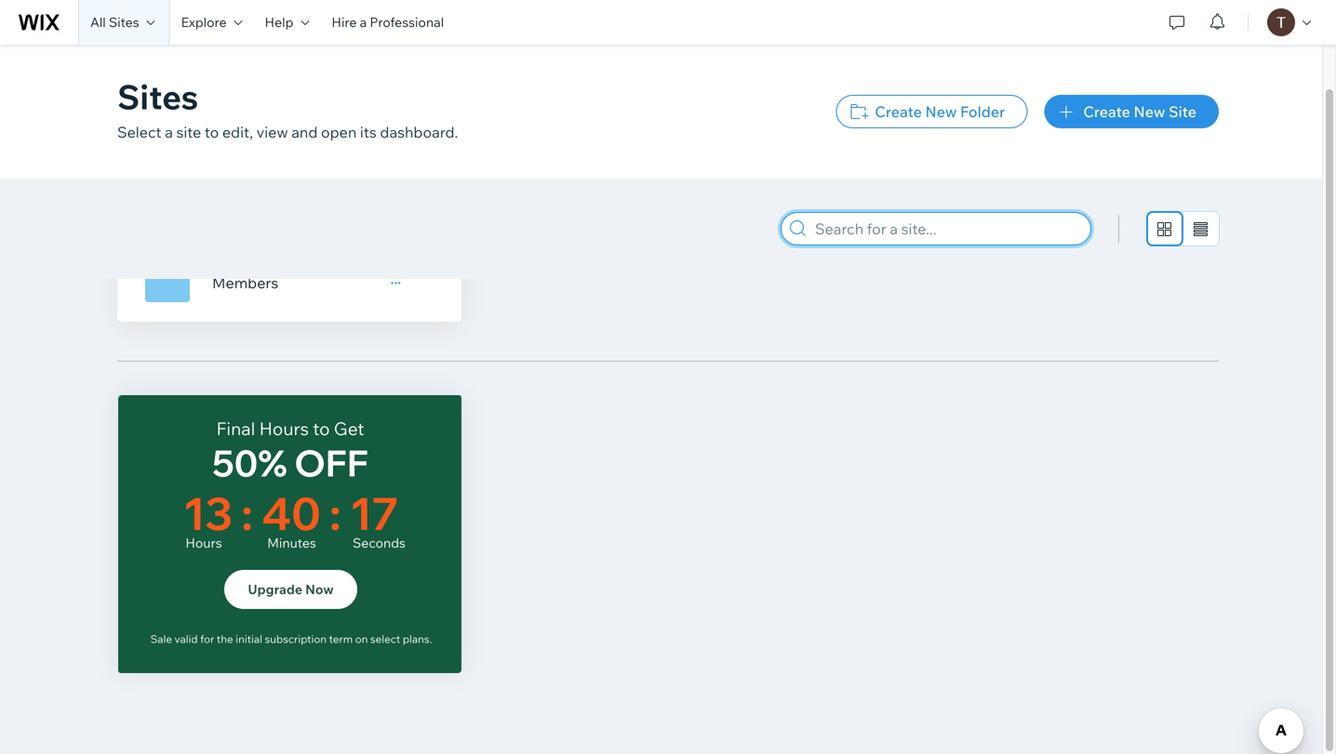 Task type: locate. For each thing, give the bounding box(es) containing it.
sites right all
[[109, 14, 139, 30]]

select
[[117, 123, 162, 141], [182, 514, 235, 536]]

0 horizontal spatial a
[[165, 123, 173, 141]]

2023
[[283, 620, 308, 633]]

create left site
[[1083, 102, 1131, 121]]

1 horizontal spatial a
[[360, 14, 367, 30]]

limited
[[215, 426, 277, 449]]

upgrade now link
[[224, 570, 357, 610]]

create
[[875, 102, 922, 121], [1083, 102, 1131, 121]]

new left site
[[1134, 102, 1165, 121]]

create new site
[[1083, 102, 1197, 121]]

new left folder
[[925, 102, 957, 121]]

hours
[[259, 418, 309, 440], [185, 535, 222, 551]]

save
[[254, 572, 289, 591]]

2 : from the left
[[329, 485, 341, 542]]

create for create new site
[[1083, 102, 1131, 121]]

select wix premium plans
[[182, 514, 396, 536]]

seconds
[[353, 535, 406, 551]]

minutes
[[267, 535, 316, 551]]

for
[[409, 620, 423, 633], [200, 633, 214, 646]]

1 new from the left
[[925, 102, 957, 121]]

1 horizontal spatial for
[[409, 620, 423, 633]]

13,
[[267, 620, 281, 633]]

save now
[[254, 572, 325, 591]]

pt).
[[361, 620, 380, 633]]

initial
[[236, 633, 262, 646], [228, 634, 255, 647]]

1 horizontal spatial hours
[[259, 418, 309, 440]]

site
[[176, 123, 201, 141]]

40
[[262, 485, 321, 542]]

create inside create new folder button
[[875, 102, 922, 121]]

hours left wix
[[185, 535, 222, 551]]

create inside create new site button
[[1083, 102, 1131, 121]]

sites up site
[[117, 75, 198, 118]]

0 vertical spatial to
[[205, 123, 219, 141]]

: right 13 in the left bottom of the page
[[241, 485, 253, 542]]

for right valid
[[200, 633, 214, 646]]

new inside create new site button
[[1134, 102, 1165, 121]]

0 vertical spatial hours
[[259, 418, 309, 440]]

valid
[[175, 633, 198, 646]]

0 horizontal spatial select
[[117, 123, 162, 141]]

the down ends in the left bottom of the page
[[209, 634, 226, 647]]

the inside offer ends december 13, 2023 (11:59 pm pt). valid for the initial subscription term only.
[[209, 634, 226, 647]]

now inside upgrade now link
[[305, 582, 334, 598]]

initial left 13,
[[236, 633, 262, 646]]

17
[[350, 485, 399, 542]]

1 vertical spatial sites
[[117, 75, 198, 118]]

select inside sites select a site to edit, view and open its dashboard.
[[117, 123, 162, 141]]

hours right final
[[259, 418, 309, 440]]

to left get
[[313, 418, 330, 440]]

select left site
[[117, 123, 162, 141]]

final
[[216, 418, 255, 440]]

view
[[256, 123, 288, 141]]

1 horizontal spatial to
[[313, 418, 330, 440]]

(11:59
[[310, 620, 339, 633]]

0 horizontal spatial hours
[[185, 535, 222, 551]]

1 : from the left
[[241, 485, 253, 542]]

create new folder
[[875, 102, 1005, 121]]

a left site
[[165, 123, 173, 141]]

0 horizontal spatial -
[[205, 426, 211, 449]]

sale valid for the initial subscription term on select plans.
[[150, 633, 432, 646]]

1 horizontal spatial create
[[1083, 102, 1131, 121]]

term
[[329, 633, 353, 646], [322, 634, 345, 647]]

initial down december
[[228, 634, 255, 647]]

1 vertical spatial select
[[182, 514, 235, 536]]

create new folder button
[[836, 95, 1028, 128]]

new inside create new folder button
[[925, 102, 957, 121]]

term down (11:59
[[322, 634, 345, 647]]

2 create from the left
[[1083, 102, 1131, 121]]

the
[[217, 633, 233, 646], [209, 634, 226, 647]]

- left final
[[205, 426, 211, 449]]

a right hire
[[360, 14, 367, 30]]

a
[[360, 14, 367, 30], [165, 123, 173, 141]]

2 - from the left
[[369, 426, 375, 449]]

now for save now
[[292, 572, 325, 591]]

0 vertical spatial select
[[117, 123, 162, 141]]

new
[[925, 102, 957, 121], [1134, 102, 1165, 121]]

create new site button
[[1044, 95, 1219, 128]]

1 horizontal spatial new
[[1134, 102, 1165, 121]]

hire
[[332, 14, 357, 30]]

:
[[241, 485, 253, 542], [329, 485, 341, 542]]

now
[[292, 572, 325, 591], [305, 582, 334, 598]]

on
[[355, 633, 368, 646]]

create left folder
[[875, 102, 922, 121]]

now for upgrade now
[[305, 582, 334, 598]]

sites
[[109, 14, 139, 30], [117, 75, 198, 118]]

all sites
[[90, 14, 139, 30]]

0 horizontal spatial new
[[925, 102, 957, 121]]

1 horizontal spatial :
[[329, 485, 341, 542]]

- right get
[[369, 426, 375, 449]]

for right 'valid'
[[409, 620, 423, 633]]

1 horizontal spatial -
[[369, 426, 375, 449]]

2 new from the left
[[1134, 102, 1165, 121]]

hire a professional
[[332, 14, 444, 30]]

: left the 17
[[329, 485, 341, 542]]

0 horizontal spatial to
[[205, 123, 219, 141]]

off
[[294, 440, 369, 486]]

0 horizontal spatial :
[[241, 485, 253, 542]]

site
[[1169, 102, 1197, 121]]

help button
[[254, 0, 320, 45]]

1 create from the left
[[875, 102, 922, 121]]

0 vertical spatial a
[[360, 14, 367, 30]]

explore
[[181, 14, 227, 30]]

0 horizontal spatial create
[[875, 102, 922, 121]]

to
[[205, 123, 219, 141], [313, 418, 330, 440]]

1 vertical spatial to
[[313, 418, 330, 440]]

to right site
[[205, 123, 219, 141]]

-
[[205, 426, 211, 449], [369, 426, 375, 449]]

now inside "save now" link
[[292, 572, 325, 591]]

plans.
[[403, 633, 432, 646]]

select left wix
[[182, 514, 235, 536]]

offer
[[156, 620, 183, 633]]

1 vertical spatial a
[[165, 123, 173, 141]]

subscription
[[265, 633, 327, 646], [257, 634, 319, 647]]



Task type: describe. For each thing, give the bounding box(es) containing it.
sites select a site to edit, view and open its dashboard.
[[117, 75, 458, 141]]

to inside sites select a site to edit, view and open its dashboard.
[[205, 123, 219, 141]]

1 - from the left
[[205, 426, 211, 449]]

sites inside sites select a site to edit, view and open its dashboard.
[[117, 75, 198, 118]]

13
[[183, 485, 233, 542]]

term inside offer ends december 13, 2023 (11:59 pm pt). valid for the initial subscription term only.
[[322, 634, 345, 647]]

Search for a site... field
[[810, 213, 1085, 245]]

all
[[90, 14, 106, 30]]

final hours to get
[[216, 418, 364, 440]]

create for create new folder
[[875, 102, 922, 121]]

help
[[265, 14, 293, 30]]

0 vertical spatial sites
[[109, 14, 139, 30]]

get
[[334, 418, 364, 440]]

sale
[[150, 633, 172, 646]]

the right ends in the left bottom of the page
[[217, 633, 233, 646]]

folder
[[960, 102, 1005, 121]]

pm
[[342, 620, 358, 633]]

and
[[291, 123, 318, 141]]

plans
[[352, 514, 396, 536]]

members
[[212, 274, 279, 292]]

only.
[[348, 634, 371, 647]]

new for site
[[1134, 102, 1165, 121]]

subscription inside offer ends december 13, 2023 (11:59 pm pt). valid for the initial subscription term only.
[[257, 634, 319, 647]]

upgrade
[[248, 582, 302, 598]]

dashboard.
[[380, 123, 458, 141]]

initial inside offer ends december 13, 2023 (11:59 pm pt). valid for the initial subscription term only.
[[228, 634, 255, 647]]

time
[[281, 426, 322, 449]]

december
[[212, 620, 264, 633]]

term left on at the left bottom
[[329, 633, 353, 646]]

13 : 40 : 17
[[183, 485, 399, 542]]

ends
[[185, 620, 210, 633]]

new for folder
[[925, 102, 957, 121]]

wix
[[239, 514, 270, 536]]

0 horizontal spatial for
[[200, 633, 214, 646]]

a inside sites select a site to edit, view and open its dashboard.
[[165, 123, 173, 141]]

for inside offer ends december 13, 2023 (11:59 pm pt). valid for the initial subscription term only.
[[409, 620, 423, 633]]

50%
[[212, 440, 287, 486]]

its
[[360, 123, 377, 141]]

valid
[[382, 620, 407, 633]]

offer ends december 13, 2023 (11:59 pm pt). valid for the initial subscription term only.
[[156, 620, 423, 647]]

select
[[370, 633, 400, 646]]

edit,
[[222, 123, 253, 141]]

open
[[321, 123, 357, 141]]

- limited time only - 50% off
[[205, 426, 375, 486]]

only
[[326, 426, 365, 449]]

professional
[[370, 14, 444, 30]]

1 horizontal spatial select
[[182, 514, 235, 536]]

save now link
[[222, 561, 356, 602]]

hire a professional link
[[320, 0, 455, 45]]

upgrade now
[[248, 582, 334, 598]]

premium
[[274, 514, 348, 536]]

1 vertical spatial hours
[[185, 535, 222, 551]]



Task type: vqa. For each thing, say whether or not it's contained in the screenshot.
LIMITED
yes



